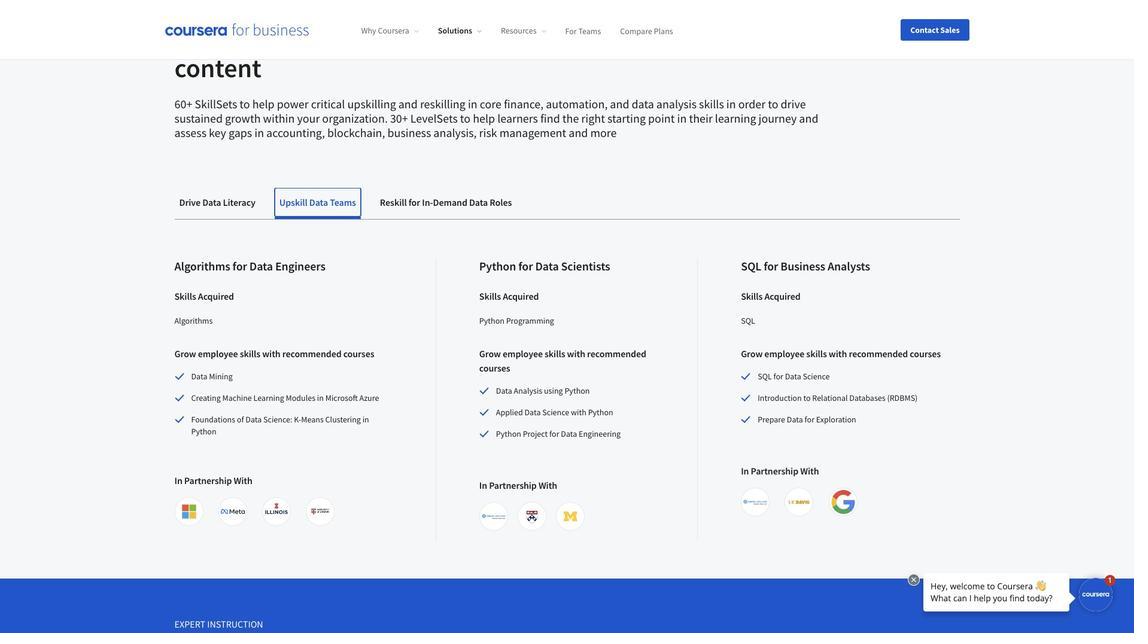 Task type: describe. For each thing, give the bounding box(es) containing it.
modules
[[286, 393, 316, 404]]

in for algorithms for data engineers
[[175, 475, 183, 487]]

relational
[[813, 393, 848, 404]]

solutions link
[[438, 25, 482, 36]]

journey
[[759, 111, 797, 126]]

analysis,
[[434, 125, 477, 140]]

sales
[[941, 24, 960, 35]]

and inside incorporate the most job-relevant, effective, and highest-rated content
[[676, 23, 719, 56]]

order
[[739, 97, 766, 112]]

job-
[[416, 23, 460, 56]]

skills for sql
[[742, 291, 763, 303]]

coursera
[[378, 25, 410, 36]]

point
[[649, 111, 675, 126]]

programming
[[507, 316, 555, 327]]

skills inside 60+ skillsets to help power critical upskilling and reskilling in core finance, automation, and data analysis skills in order to drive sustained growth within your organization.  30+ levelsets to help learners find the right starting point in their learning journey and assess key gaps in accounting, blockchain, business analysis, risk management and more
[[700, 97, 725, 112]]

employee for sql
[[765, 348, 805, 360]]

for for scientists
[[519, 259, 533, 274]]

means
[[301, 415, 324, 425]]

employee for python
[[503, 348, 543, 360]]

sql for business analysts
[[742, 259, 871, 274]]

employee for algorithms
[[198, 348, 238, 360]]

data down applied data science with python
[[561, 429, 578, 440]]

upskill
[[280, 197, 308, 209]]

highest-
[[724, 23, 815, 56]]

partnership for algorithms
[[184, 475, 232, 487]]

algorithms for algorithms
[[175, 316, 213, 327]]

risk
[[479, 125, 498, 140]]

mining
[[209, 371, 233, 382]]

drive data literacy button
[[175, 188, 260, 217]]

for for demand
[[409, 197, 421, 209]]

analysis
[[657, 97, 697, 112]]

with for analysts
[[801, 466, 820, 477]]

applied
[[496, 407, 523, 418]]

data
[[632, 97, 655, 112]]

right
[[582, 111, 605, 126]]

business
[[388, 125, 431, 140]]

foundations
[[191, 415, 235, 425]]

starting
[[608, 111, 646, 126]]

within
[[263, 111, 295, 126]]

literacy
[[223, 197, 256, 209]]

to right the skillsets
[[240, 97, 250, 112]]

accounting,
[[267, 125, 325, 140]]

instruction
[[207, 619, 263, 631]]

upskill data teams tab panel
[[175, 220, 960, 541]]

python up python programming
[[480, 259, 516, 274]]

sql for sql
[[742, 316, 756, 327]]

data up the applied
[[496, 386, 513, 397]]

python left the programming
[[480, 316, 505, 327]]

analysis
[[514, 386, 543, 397]]

data right upskill
[[310, 197, 328, 209]]

courses for algorithms for data engineers
[[344, 348, 375, 360]]

of
[[237, 415, 244, 425]]

python programming
[[480, 316, 555, 327]]

upskilling
[[348, 97, 396, 112]]

data left engineers
[[250, 259, 273, 274]]

exploration
[[817, 415, 857, 425]]

critical
[[311, 97, 345, 112]]

contact sales button
[[902, 19, 970, 40]]

60+
[[175, 97, 192, 112]]

algorithms for algorithms for data engineers
[[175, 259, 230, 274]]

with up python project for data engineering
[[571, 407, 587, 418]]

blockchain,
[[328, 125, 385, 140]]

contact sales
[[911, 24, 960, 35]]

and up business
[[399, 97, 418, 112]]

grow employee skills with recommended courses for analysts
[[742, 348, 942, 360]]

with for scientists
[[539, 480, 558, 492]]

data right drive
[[203, 197, 221, 209]]

growth
[[225, 111, 261, 126]]

0 horizontal spatial science
[[543, 407, 570, 418]]

gaps
[[229, 125, 252, 140]]

content
[[175, 52, 262, 85]]

grow employee skills with recommended courses for scientists
[[480, 348, 647, 374]]

project
[[523, 429, 548, 440]]

ashok leyland logo image for python
[[482, 505, 506, 529]]

reskill
[[380, 197, 407, 209]]

expert instruction
[[175, 619, 263, 631]]

expert
[[175, 619, 205, 631]]

in partnership with for algorithms
[[175, 475, 253, 487]]

sql for sql for business analysts
[[742, 259, 762, 274]]

skills acquired for algorithms
[[175, 291, 234, 303]]

meta logo image
[[221, 500, 245, 524]]

grow for python
[[480, 348, 501, 360]]

in right gaps
[[255, 125, 264, 140]]

management
[[500, 125, 567, 140]]

resources
[[501, 25, 537, 36]]

skills for sql for business analysts
[[807, 348, 828, 360]]

python down the applied
[[496, 429, 522, 440]]

key
[[209, 125, 226, 140]]

partnership for sql
[[751, 466, 799, 477]]

with for engineers
[[234, 475, 253, 487]]

why
[[361, 25, 377, 36]]

microsoft
[[326, 393, 358, 404]]

to left risk
[[460, 111, 471, 126]]

clustering
[[326, 415, 361, 425]]

for for engineers
[[233, 259, 247, 274]]

in right "modules"
[[317, 393, 324, 404]]

to inside upskill data teams tab panel
[[804, 393, 811, 404]]

data left scientists
[[536, 259, 559, 274]]

ashok leyland logo image for sql
[[744, 491, 768, 515]]

databases
[[850, 393, 886, 404]]

in partnership with for sql
[[742, 466, 820, 477]]

find
[[541, 111, 560, 126]]

python project for data engineering
[[496, 429, 621, 440]]

engineering
[[579, 429, 621, 440]]

for teams
[[566, 25, 602, 36]]

drive data literacy
[[179, 197, 256, 209]]

1 horizontal spatial teams
[[579, 25, 602, 36]]

for teams link
[[566, 25, 602, 36]]

skills for python for data scientists
[[545, 348, 566, 360]]

plans
[[654, 25, 674, 36]]

acquired for sql
[[765, 291, 801, 303]]

data up project
[[525, 407, 541, 418]]

learning
[[716, 111, 757, 126]]

business
[[781, 259, 826, 274]]

python right using
[[565, 386, 590, 397]]

data left mining
[[191, 371, 208, 382]]

organization.
[[322, 111, 388, 126]]

sustained
[[175, 111, 223, 126]]

in inside foundations of data science: k-means clustering in python
[[363, 415, 369, 425]]



Task type: vqa. For each thing, say whether or not it's contained in the screenshot.
'HELP CENTER' icon
no



Task type: locate. For each thing, give the bounding box(es) containing it.
using
[[544, 386, 563, 397]]

in-
[[422, 197, 433, 209]]

azure
[[360, 393, 379, 404]]

employee down python programming
[[503, 348, 543, 360]]

(rdbms)
[[888, 393, 918, 404]]

data analysis using python
[[496, 386, 590, 397]]

teams right for
[[579, 25, 602, 36]]

courses inside grow employee skills with recommended courses
[[480, 362, 511, 374]]

recommended
[[283, 348, 342, 360], [588, 348, 647, 360], [850, 348, 909, 360]]

3 grow employee skills with recommended courses from the left
[[742, 348, 942, 360]]

2 horizontal spatial employee
[[765, 348, 805, 360]]

60+ skillsets to help power critical upskilling and reskilling in core finance, automation, and data analysis skills in order to drive sustained growth within your organization.  30+ levelsets to help learners find the right starting point in their learning journey and assess key gaps in accounting, blockchain, business analysis, risk management and more
[[175, 97, 819, 140]]

data inside foundations of data science: k-means clustering in python
[[246, 415, 262, 425]]

in
[[742, 466, 750, 477], [175, 475, 183, 487], [480, 480, 488, 492]]

finance,
[[504, 97, 544, 112]]

skills for algorithms for data engineers
[[240, 348, 261, 360]]

1 vertical spatial the
[[563, 111, 579, 126]]

recommended for scientists
[[588, 348, 647, 360]]

more
[[591, 125, 617, 140]]

relevant,
[[460, 23, 561, 56]]

0 horizontal spatial acquired
[[198, 291, 234, 303]]

science
[[803, 371, 830, 382], [543, 407, 570, 418]]

assess
[[175, 125, 207, 140]]

drive
[[781, 97, 807, 112]]

automation,
[[546, 97, 608, 112]]

their
[[690, 111, 713, 126]]

partnership up microsoft image in the bottom left of the page
[[184, 475, 232, 487]]

coursera for business image
[[165, 24, 309, 36]]

with up university of california davis "icon" at bottom right
[[801, 466, 820, 477]]

grow employee skills with recommended courses up using
[[480, 348, 647, 374]]

ashok leyland logo image left university of california davis "icon" at bottom right
[[744, 491, 768, 515]]

prepare data for exploration
[[758, 415, 857, 425]]

for inside reskill for in-demand data roles button
[[409, 197, 421, 209]]

with
[[801, 466, 820, 477], [234, 475, 253, 487], [539, 480, 558, 492]]

3 recommended from the left
[[850, 348, 909, 360]]

microsoft image
[[177, 500, 201, 524]]

2 grow from the left
[[480, 348, 501, 360]]

university of pennsylvania (wharton) logo image
[[520, 505, 544, 529]]

2 horizontal spatial skills
[[742, 291, 763, 303]]

university of california davis image
[[788, 491, 812, 515]]

1 algorithms from the top
[[175, 259, 230, 274]]

2 horizontal spatial in partnership with
[[742, 466, 820, 477]]

1 horizontal spatial skills acquired
[[480, 291, 539, 303]]

scientists
[[562, 259, 611, 274]]

reskill for in-demand data roles
[[380, 197, 512, 209]]

skills up machine
[[240, 348, 261, 360]]

acquired for algorithms
[[198, 291, 234, 303]]

0 horizontal spatial help
[[253, 97, 275, 112]]

3 grow from the left
[[742, 348, 763, 360]]

with up data analysis using python
[[568, 348, 586, 360]]

the
[[311, 23, 349, 56], [563, 111, 579, 126]]

teams
[[579, 25, 602, 36], [330, 197, 356, 209]]

2 horizontal spatial with
[[801, 466, 820, 477]]

skills for python
[[480, 291, 501, 303]]

for for analysts
[[764, 259, 779, 274]]

partnership up the 'university of pennsylvania (wharton) logo'
[[489, 480, 537, 492]]

your
[[297, 111, 320, 126]]

recommended for analysts
[[850, 348, 909, 360]]

1 horizontal spatial science
[[803, 371, 830, 382]]

with up learning
[[262, 348, 281, 360]]

1 horizontal spatial skills
[[480, 291, 501, 303]]

recommended for engineers
[[283, 348, 342, 360]]

2 skills acquired from the left
[[480, 291, 539, 303]]

skills for algorithms
[[175, 291, 196, 303]]

in partnership with up the meta logo
[[175, 475, 253, 487]]

3 skills from the left
[[742, 291, 763, 303]]

to
[[240, 97, 250, 112], [769, 97, 779, 112], [460, 111, 471, 126], [804, 393, 811, 404]]

1 grow from the left
[[175, 348, 196, 360]]

skills
[[175, 291, 196, 303], [480, 291, 501, 303], [742, 291, 763, 303]]

grow for algorithms
[[175, 348, 196, 360]]

ashok leyland logo image left the 'university of pennsylvania (wharton) logo'
[[482, 505, 506, 529]]

science up 'relational'
[[803, 371, 830, 382]]

help left power
[[253, 97, 275, 112]]

0 horizontal spatial in partnership with
[[175, 475, 253, 487]]

employee up mining
[[198, 348, 238, 360]]

grow for sql
[[742, 348, 763, 360]]

the left why at top
[[311, 23, 349, 56]]

1 vertical spatial sql
[[742, 316, 756, 327]]

content tabs tab list
[[175, 188, 960, 219]]

1 horizontal spatial ashok leyland logo image
[[744, 491, 768, 515]]

0 horizontal spatial teams
[[330, 197, 356, 209]]

levelsets
[[411, 111, 458, 126]]

k-
[[294, 415, 301, 425]]

skills up using
[[545, 348, 566, 360]]

1 horizontal spatial with
[[539, 480, 558, 492]]

power
[[277, 97, 309, 112]]

3 employee from the left
[[765, 348, 805, 360]]

skills acquired down algorithms for data engineers
[[175, 291, 234, 303]]

grow employee skills with recommended courses up learning
[[175, 348, 375, 360]]

0 horizontal spatial recommended
[[283, 348, 342, 360]]

python up engineering
[[589, 407, 614, 418]]

grow employee skills with recommended courses up introduction to relational databases (rdbms)
[[742, 348, 942, 360]]

partnership up university of california davis "icon" at bottom right
[[751, 466, 799, 477]]

and right plans
[[676, 23, 719, 56]]

and
[[676, 23, 719, 56], [399, 97, 418, 112], [611, 97, 630, 112], [800, 111, 819, 126], [569, 125, 588, 140]]

teams right upskill
[[330, 197, 356, 209]]

1 horizontal spatial grow
[[480, 348, 501, 360]]

ashok leyland logo image
[[744, 491, 768, 515], [482, 505, 506, 529]]

1 horizontal spatial courses
[[480, 362, 511, 374]]

courses up the applied
[[480, 362, 511, 374]]

0 horizontal spatial with
[[234, 475, 253, 487]]

analysts
[[828, 259, 871, 274]]

solutions
[[438, 25, 473, 36]]

with up introduction to relational databases (rdbms)
[[829, 348, 848, 360]]

2 vertical spatial sql
[[758, 371, 772, 382]]

0 horizontal spatial ashok leyland logo image
[[482, 505, 506, 529]]

0 horizontal spatial partnership
[[184, 475, 232, 487]]

30+
[[390, 111, 408, 126]]

and left 'data'
[[611, 97, 630, 112]]

compare
[[621, 25, 653, 36]]

grow up sql for data science
[[742, 348, 763, 360]]

upskill data teams button
[[275, 188, 361, 217]]

for
[[409, 197, 421, 209], [233, 259, 247, 274], [519, 259, 533, 274], [764, 259, 779, 274], [774, 371, 784, 382], [805, 415, 815, 425], [550, 429, 560, 440]]

in left their
[[678, 111, 687, 126]]

for
[[566, 25, 577, 36]]

skills inside grow employee skills with recommended courses
[[545, 348, 566, 360]]

skills acquired up python programming
[[480, 291, 539, 303]]

data left roles on the top of page
[[470, 197, 488, 209]]

google leader logo image
[[832, 491, 856, 515]]

3 skills acquired from the left
[[742, 291, 801, 303]]

data right of
[[246, 415, 262, 425]]

partnership for python
[[489, 480, 537, 492]]

introduction
[[758, 393, 802, 404]]

courses up azure
[[344, 348, 375, 360]]

with for scientists
[[568, 348, 586, 360]]

courses for python for data scientists
[[480, 362, 511, 374]]

partnership
[[751, 466, 799, 477], [184, 475, 232, 487], [489, 480, 537, 492]]

in partnership with up university of california davis "icon" at bottom right
[[742, 466, 820, 477]]

0 vertical spatial sql
[[742, 259, 762, 274]]

in
[[468, 97, 478, 112], [727, 97, 736, 112], [678, 111, 687, 126], [255, 125, 264, 140], [317, 393, 324, 404], [363, 415, 369, 425]]

algorithms
[[175, 259, 230, 274], [175, 316, 213, 327]]

and left the more
[[569, 125, 588, 140]]

1 horizontal spatial partnership
[[489, 480, 537, 492]]

1 skills acquired from the left
[[175, 291, 234, 303]]

in partnership with
[[742, 466, 820, 477], [175, 475, 253, 487], [480, 480, 558, 492]]

1 horizontal spatial recommended
[[588, 348, 647, 360]]

1 employee from the left
[[198, 348, 238, 360]]

engineers
[[275, 259, 326, 274]]

acquired for python
[[503, 291, 539, 303]]

the right find
[[563, 111, 579, 126]]

skills up sql for data science
[[807, 348, 828, 360]]

python down foundations in the left bottom of the page
[[191, 427, 217, 437]]

1 vertical spatial teams
[[330, 197, 356, 209]]

contact
[[911, 24, 940, 35]]

2 horizontal spatial grow employee skills with recommended courses
[[742, 348, 942, 360]]

courses for sql for business analysts
[[911, 348, 942, 360]]

skills acquired
[[175, 291, 234, 303], [480, 291, 539, 303], [742, 291, 801, 303]]

incorporate the most job-relevant, effective, and highest-rated content
[[175, 23, 874, 85]]

grow up data mining
[[175, 348, 196, 360]]

introduction to relational databases (rdbms)
[[758, 393, 918, 404]]

1 vertical spatial algorithms
[[175, 316, 213, 327]]

sql for data science
[[758, 371, 830, 382]]

help left learners
[[473, 111, 495, 126]]

in left order
[[727, 97, 736, 112]]

university of michigan image
[[559, 505, 583, 529]]

0 horizontal spatial skills acquired
[[175, 291, 234, 303]]

with for analysts
[[829, 348, 848, 360]]

rated
[[815, 23, 874, 56]]

2 employee from the left
[[503, 348, 543, 360]]

0 horizontal spatial grow employee skills with recommended courses
[[175, 348, 375, 360]]

2 horizontal spatial skills acquired
[[742, 291, 801, 303]]

0 horizontal spatial skills
[[175, 291, 196, 303]]

skillsets
[[195, 97, 237, 112]]

0 horizontal spatial courses
[[344, 348, 375, 360]]

the inside incorporate the most job-relevant, effective, and highest-rated content
[[311, 23, 349, 56]]

data right prepare
[[787, 415, 804, 425]]

with for engineers
[[262, 348, 281, 360]]

0 horizontal spatial in
[[175, 475, 183, 487]]

2 horizontal spatial grow
[[742, 348, 763, 360]]

0 horizontal spatial employee
[[198, 348, 238, 360]]

to left drive
[[769, 97, 779, 112]]

and right journey
[[800, 111, 819, 126]]

science:
[[264, 415, 293, 425]]

creating
[[191, 393, 221, 404]]

1 horizontal spatial grow employee skills with recommended courses
[[480, 348, 647, 374]]

science down using
[[543, 407, 570, 418]]

roles
[[490, 197, 512, 209]]

learning
[[254, 393, 284, 404]]

illinios image
[[265, 500, 289, 524]]

effective,
[[566, 23, 670, 56]]

grow down python programming
[[480, 348, 501, 360]]

in down azure
[[363, 415, 369, 425]]

employee inside grow employee skills with recommended courses
[[503, 348, 543, 360]]

sql for sql for data science
[[758, 371, 772, 382]]

with
[[262, 348, 281, 360], [568, 348, 586, 360], [829, 348, 848, 360], [571, 407, 587, 418]]

with up the 'university of pennsylvania (wharton) logo'
[[539, 480, 558, 492]]

compare plans link
[[621, 25, 674, 36]]

most
[[354, 23, 411, 56]]

in partnership with for python
[[480, 480, 558, 492]]

0 horizontal spatial grow
[[175, 348, 196, 360]]

2 skills from the left
[[480, 291, 501, 303]]

acquired up python programming
[[503, 291, 539, 303]]

data up introduction
[[786, 371, 802, 382]]

reskilling
[[420, 97, 466, 112]]

acquired down business
[[765, 291, 801, 303]]

upskill data teams
[[280, 197, 356, 209]]

grow employee skills with recommended courses for engineers
[[175, 348, 375, 360]]

for for science
[[774, 371, 784, 382]]

1 horizontal spatial the
[[563, 111, 579, 126]]

python inside foundations of data science: k-means clustering in python
[[191, 427, 217, 437]]

reskill for in-demand data roles button
[[375, 188, 517, 217]]

3 acquired from the left
[[765, 291, 801, 303]]

1 grow employee skills with recommended courses from the left
[[175, 348, 375, 360]]

to up prepare data for exploration
[[804, 393, 811, 404]]

with up the meta logo
[[234, 475, 253, 487]]

in partnership with up the 'university of pennsylvania (wharton) logo'
[[480, 480, 558, 492]]

foundations of data science: k-means clustering in python
[[191, 415, 369, 437]]

1 acquired from the left
[[198, 291, 234, 303]]

skills acquired for python
[[480, 291, 539, 303]]

1 horizontal spatial help
[[473, 111, 495, 126]]

0 vertical spatial science
[[803, 371, 830, 382]]

skills acquired for sql
[[742, 291, 801, 303]]

2 grow employee skills with recommended courses from the left
[[480, 348, 647, 374]]

1 horizontal spatial in
[[480, 480, 488, 492]]

creating machine learning modules in microsoft azure
[[191, 393, 379, 404]]

0 horizontal spatial the
[[311, 23, 349, 56]]

image 220 image
[[309, 500, 332, 524]]

prepare
[[758, 415, 786, 425]]

1 skills from the left
[[175, 291, 196, 303]]

2 acquired from the left
[[503, 291, 539, 303]]

0 vertical spatial algorithms
[[175, 259, 230, 274]]

2 horizontal spatial in
[[742, 466, 750, 477]]

2 horizontal spatial recommended
[[850, 348, 909, 360]]

courses up (rdbms) on the bottom right of page
[[911, 348, 942, 360]]

python for data scientists
[[480, 259, 611, 274]]

2 algorithms from the top
[[175, 316, 213, 327]]

machine
[[223, 393, 252, 404]]

1 recommended from the left
[[283, 348, 342, 360]]

the inside 60+ skillsets to help power critical upskilling and reskilling in core finance, automation, and data analysis skills in order to drive sustained growth within your organization.  30+ levelsets to help learners find the right starting point in their learning journey and assess key gaps in accounting, blockchain, business analysis, risk management and more
[[563, 111, 579, 126]]

data mining
[[191, 371, 233, 382]]

algorithms for data engineers
[[175, 259, 326, 274]]

2 horizontal spatial partnership
[[751, 466, 799, 477]]

0 vertical spatial the
[[311, 23, 349, 56]]

resources link
[[501, 25, 547, 36]]

2 horizontal spatial acquired
[[765, 291, 801, 303]]

in for python for data scientists
[[480, 480, 488, 492]]

1 horizontal spatial in partnership with
[[480, 480, 558, 492]]

skills right the analysis
[[700, 97, 725, 112]]

1 horizontal spatial acquired
[[503, 291, 539, 303]]

in left core
[[468, 97, 478, 112]]

2 horizontal spatial courses
[[911, 348, 942, 360]]

1 horizontal spatial employee
[[503, 348, 543, 360]]

teams inside button
[[330, 197, 356, 209]]

grow
[[175, 348, 196, 360], [480, 348, 501, 360], [742, 348, 763, 360]]

drive
[[179, 197, 201, 209]]

2 recommended from the left
[[588, 348, 647, 360]]

1 vertical spatial science
[[543, 407, 570, 418]]

courses
[[344, 348, 375, 360], [911, 348, 942, 360], [480, 362, 511, 374]]

compare plans
[[621, 25, 674, 36]]

core
[[480, 97, 502, 112]]

acquired down algorithms for data engineers
[[198, 291, 234, 303]]

employee up sql for data science
[[765, 348, 805, 360]]

0 vertical spatial teams
[[579, 25, 602, 36]]

skills acquired down business
[[742, 291, 801, 303]]

in for sql for business analysts
[[742, 466, 750, 477]]



